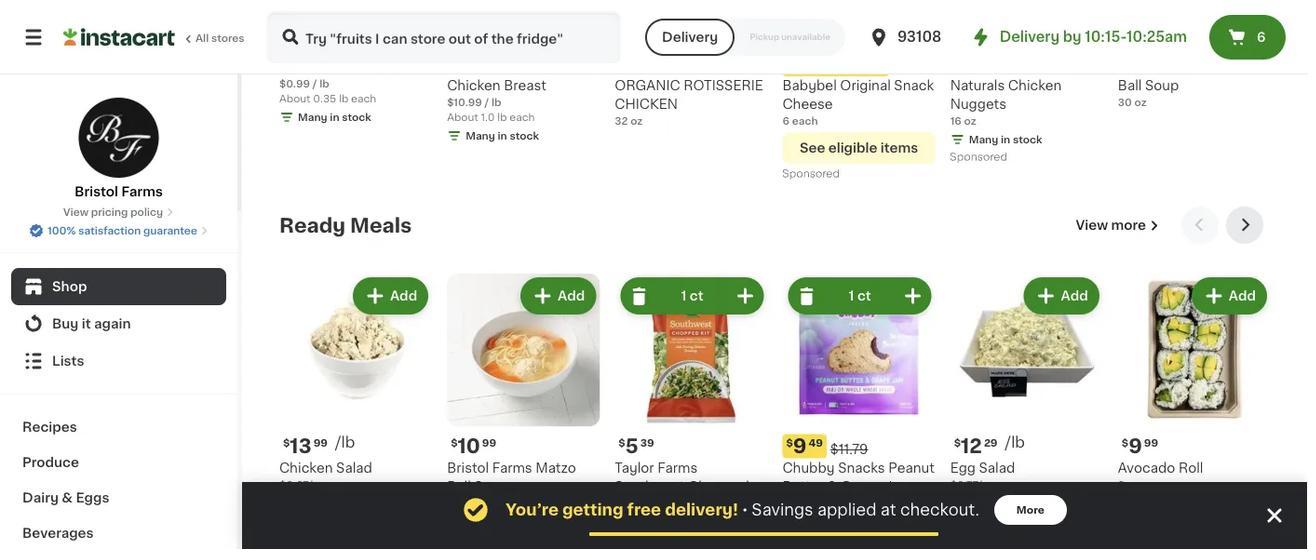 Task type: describe. For each thing, give the bounding box(es) containing it.
farms inside bristol farms whole organic rotisserie chicken 32 oz
[[660, 61, 700, 74]]

recipes
[[22, 421, 77, 434]]

babybel
[[783, 79, 837, 92]]

$ inside $ 9 49 $11.79 chubby snacks peanut butter & grape jam sandwiches 4 x 9.6 oz
[[787, 438, 794, 448]]

organic up air
[[449, 16, 492, 26]]

/ inside organic bananas $0.99 / lb about 0.35 lb each
[[313, 79, 317, 89]]

applegate naturals naturals chicken nuggets 16 oz
[[951, 61, 1077, 126]]

guarantee
[[143, 226, 197, 236]]

soup inside item carousel region
[[475, 480, 508, 493]]

ball inside item carousel region
[[447, 480, 471, 493]]

$ 12 29
[[955, 437, 998, 456]]

bristol farms link
[[75, 97, 163, 201]]

ready
[[279, 216, 346, 235]]

12 99
[[961, 36, 999, 56]]

item carousel region
[[279, 207, 1272, 550]]

instacart logo image
[[63, 26, 175, 48]]

9 for 9
[[1129, 437, 1143, 456]]

view more
[[1077, 219, 1147, 232]]

by
[[1064, 30, 1082, 44]]

1.0
[[481, 112, 495, 123]]

9.6
[[801, 517, 818, 527]]

product group containing 5
[[615, 274, 768, 550]]

$ inside $ 5 39
[[619, 438, 626, 448]]

$ 16 09
[[619, 36, 664, 56]]

$11.79
[[831, 443, 869, 456]]

6 inside babybel original snack cheese 6 each
[[783, 116, 790, 126]]

farms inside taylor farms southwest chopped salad kit 12.6 oz
[[658, 461, 698, 475]]

99 inside $ 10 99 each (est.)
[[482, 37, 497, 47]]

cheese
[[783, 98, 834, 111]]

applegate
[[951, 61, 1019, 74]]

& inside $ 9 49 $11.79 chubby snacks peanut butter & grape jam sandwiches 4 x 9.6 oz
[[827, 480, 838, 493]]

/lb for 12
[[1006, 435, 1026, 450]]

$ 13 99
[[283, 437, 328, 456]]

each inside babybel original snack cheese 6 each
[[792, 116, 818, 126]]

$0.35 each (estimated) element
[[279, 34, 432, 58]]

at
[[881, 503, 897, 518]]

whole
[[704, 61, 755, 74]]

delivery for delivery
[[662, 31, 718, 44]]

0
[[290, 36, 304, 56]]

recipes link
[[11, 410, 226, 445]]

add for chicken salad
[[390, 290, 418, 303]]

$ inside $ 9 99
[[1122, 438, 1129, 448]]

sandwiches
[[783, 499, 862, 512]]

x
[[793, 517, 799, 527]]

you're getting free delivery!
[[506, 503, 739, 518]]

/ inside air chilled organic chicken breast $10.99 / lb about 1.0 lb each
[[485, 98, 489, 108]]

chicken salad $0.87/oz
[[279, 461, 373, 490]]

stores
[[211, 33, 245, 43]]

salad for 13
[[336, 461, 373, 475]]

Search field
[[268, 13, 620, 61]]

1 ct for the remove taylor farms southwest chopped salad kit image
[[681, 290, 704, 303]]

organic inside air chilled organic chicken breast $10.99 / lb about 1.0 lb each
[[517, 61, 569, 74]]

09
[[650, 37, 664, 47]]

satisfaction
[[78, 226, 141, 236]]

more
[[1017, 505, 1045, 516]]

7
[[794, 36, 805, 56]]

snacks
[[839, 461, 886, 475]]

you're
[[506, 503, 559, 518]]

$10.99
[[447, 98, 482, 108]]

organic inside organic bananas $0.99 / lb about 0.35 lb each
[[279, 61, 332, 74]]

checkout.
[[901, 503, 980, 518]]

1 ct for remove chubby snacks peanut butter & grape jam sandwiches image at the bottom right of the page
[[849, 290, 872, 303]]

more button
[[995, 496, 1068, 525]]

shop
[[52, 280, 87, 293]]

35
[[306, 37, 320, 47]]

ct for increment quantity of chubby snacks peanut butter & grape jam sandwiches image
[[858, 290, 872, 303]]

matzo inside item carousel region
[[536, 461, 577, 475]]

add button for bristol farms matzo ball soup
[[523, 280, 595, 313]]

add for avocado roll
[[1230, 290, 1257, 303]]

increment quantity of chubby snacks peanut butter & grape jam sandwiches image
[[902, 285, 925, 308]]

it
[[82, 318, 91, 331]]

in down 0.35 at the top of the page
[[330, 112, 340, 123]]

beverages link
[[11, 516, 226, 550]]

16 inside applegate naturals naturals chicken nuggets 16 oz
[[951, 116, 962, 126]]

organic
[[615, 79, 681, 92]]

jam
[[885, 480, 913, 493]]

29
[[985, 438, 998, 448]]

see eligible items
[[800, 142, 919, 155]]

4
[[783, 517, 790, 527]]

product group containing 7
[[783, 0, 936, 185]]

rotisserie
[[684, 79, 764, 92]]

produce
[[22, 456, 79, 470]]

1 horizontal spatial ball
[[1119, 79, 1143, 92]]

peanut
[[889, 461, 935, 475]]

policy
[[130, 207, 163, 218]]

49 for 9
[[809, 438, 823, 448]]

savings
[[752, 503, 814, 518]]

meals
[[350, 216, 412, 235]]

1 for remove chubby snacks peanut butter & grape jam sandwiches image at the bottom right of the page
[[849, 290, 855, 303]]

beverages
[[22, 527, 94, 540]]

all stores
[[196, 33, 245, 43]]

eggs
[[76, 492, 109, 505]]

treatment tracker modal dialog
[[242, 483, 1309, 550]]

$ inside $ 12 29
[[955, 438, 961, 448]]

$ 0 35 each (est.)
[[283, 35, 407, 56]]

product group containing 10
[[447, 274, 600, 511]]

grape
[[841, 480, 882, 493]]

in down air chilled organic chicken breast $10.99 / lb about 1.0 lb each
[[498, 131, 508, 141]]

many inside item carousel region
[[634, 536, 663, 546]]

0 horizontal spatial &
[[62, 492, 73, 505]]

salad inside taylor farms southwest chopped salad kit 12.6 oz
[[615, 499, 651, 512]]

stock inside item carousel region
[[678, 536, 707, 546]]

dairy & eggs link
[[11, 481, 226, 516]]

6 button
[[1210, 15, 1287, 60]]

1 for the remove taylor farms southwest chopped salad kit image
[[681, 290, 687, 303]]

0 vertical spatial bristol farms matzo ball soup 30 oz
[[1119, 61, 1248, 108]]

eligible
[[829, 142, 878, 155]]

add for egg salad
[[1062, 290, 1089, 303]]

$0.77/oz
[[951, 480, 995, 490]]

bristol farms matzo ball soup 30 oz inside product group
[[447, 461, 577, 509]]

each inside air chilled organic chicken breast $10.99 / lb about 1.0 lb each
[[510, 112, 535, 123]]

$0.87/oz
[[279, 480, 325, 490]]

egg salad $0.77/oz
[[951, 461, 1016, 490]]

oz inside taylor farms southwest chopped salad kit 12.6 oz
[[638, 517, 651, 527]]

organic bananas $0.99 / lb about 0.35 lb each
[[279, 61, 391, 104]]

roll
[[1179, 461, 1204, 475]]

oz inside $ 9 49 $11.79 chubby snacks peanut butter & grape jam sandwiches 4 x 9.6 oz
[[820, 517, 833, 527]]

salad for 12
[[980, 461, 1016, 475]]

$ 9 99
[[1122, 437, 1159, 456]]

farms down 10:25am
[[1164, 61, 1204, 74]]

sponsored badge image for 99
[[951, 152, 1007, 163]]

100% satisfaction guarantee button
[[29, 220, 209, 238]]

air chilled organic chicken breast $10.99 / lb about 1.0 lb each
[[447, 61, 569, 123]]

sponsored badge image for $11.79
[[783, 531, 839, 542]]

30 inside item carousel region
[[447, 498, 461, 509]]

10:15-
[[1086, 30, 1127, 44]]

see eligible items button
[[783, 132, 936, 164]]

$9.49 original price: $11.79 element
[[783, 434, 936, 459]]

view more button
[[1069, 207, 1167, 244]]

many in stock down 0.35 at the top of the page
[[298, 112, 372, 123]]

air
[[447, 61, 465, 74]]

taylor
[[615, 461, 655, 475]]

about inside air chilled organic chicken breast $10.99 / lb about 1.0 lb each
[[447, 112, 479, 123]]

produce link
[[11, 445, 226, 481]]

free
[[628, 503, 662, 518]]

(est.) for 10
[[545, 35, 584, 50]]

99 inside "$ 13 99"
[[314, 438, 328, 448]]

9 for chubby snacks peanut butter & grape jam sandwiches
[[794, 437, 807, 456]]

product group containing 13
[[279, 274, 432, 492]]

10 inside item carousel region
[[458, 437, 481, 456]]



Task type: vqa. For each thing, say whether or not it's contained in the screenshot.
1 in the Product group
yes



Task type: locate. For each thing, give the bounding box(es) containing it.
see
[[800, 142, 826, 155]]

shop link
[[11, 268, 226, 306]]

delivery for delivery by 10:15-10:25am
[[1000, 30, 1060, 44]]

view for view more
[[1077, 219, 1109, 232]]

chicken for chilled
[[447, 79, 501, 92]]

4 add button from the left
[[1194, 280, 1266, 313]]

salad
[[336, 461, 373, 475], [980, 461, 1016, 475], [615, 499, 651, 512]]

1 vertical spatial ball
[[447, 480, 471, 493]]

lb right 0.35 at the top of the page
[[339, 94, 349, 104]]

snack
[[895, 79, 935, 92]]

each
[[327, 35, 364, 50], [504, 35, 541, 50], [351, 94, 377, 104], [510, 112, 535, 123], [792, 116, 818, 126]]

1 horizontal spatial /lb
[[1006, 435, 1026, 450]]

about inside organic bananas $0.99 / lb about 0.35 lb each
[[279, 94, 311, 104]]

0 horizontal spatial 1
[[681, 290, 687, 303]]

1 horizontal spatial 1 ct
[[849, 290, 872, 303]]

$ 5 39
[[619, 437, 655, 456]]

view up 100%
[[63, 207, 89, 218]]

0.35
[[313, 94, 337, 104]]

view inside popup button
[[1077, 219, 1109, 232]]

1 vertical spatial sponsored badge image
[[783, 169, 839, 180]]

0 vertical spatial naturals
[[1022, 61, 1077, 74]]

30 down the 10:15- on the top right of the page
[[1119, 98, 1133, 108]]

& up sandwiches at the bottom of page
[[827, 480, 838, 493]]

1 vertical spatial /
[[485, 98, 489, 108]]

0 vertical spatial sponsored badge image
[[951, 152, 1007, 163]]

1 horizontal spatial delivery
[[1000, 30, 1060, 44]]

$10.99 each (estimated) element
[[447, 34, 600, 58]]

ct left increment quantity of chubby snacks peanut butter & grape jam sandwiches image
[[858, 290, 872, 303]]

delivery!
[[665, 503, 739, 518]]

breast
[[504, 79, 547, 92]]

1 vertical spatial 49
[[809, 438, 823, 448]]

each inside organic bananas $0.99 / lb about 0.35 lb each
[[351, 94, 377, 104]]

chicken up $0.87/oz
[[279, 461, 333, 475]]

oz right 9.6
[[820, 517, 833, 527]]

naturals up nuggets
[[951, 79, 1005, 92]]

ready meals
[[279, 216, 412, 235]]

lists link
[[11, 343, 226, 380]]

oz down avocado
[[1128, 480, 1140, 490]]

1 horizontal spatial ct
[[858, 290, 872, 303]]

1 horizontal spatial bristol farms matzo ball soup 30 oz
[[1119, 61, 1248, 108]]

/lb inside the $12.29 per pound element
[[1006, 435, 1026, 450]]

all stores link
[[63, 11, 246, 63]]

/lb up the chicken salad $0.87/oz
[[335, 435, 355, 450]]

1 horizontal spatial view
[[1077, 219, 1109, 232]]

99 inside $ 9 99
[[1145, 438, 1159, 448]]

(est.) up breast
[[545, 35, 584, 50]]

0 horizontal spatial matzo
[[536, 461, 577, 475]]

/ up 0.35 at the top of the page
[[313, 79, 317, 89]]

add button for avocado roll
[[1194, 280, 1266, 313]]

99 inside 12 99
[[985, 37, 999, 47]]

farms down delivery button
[[660, 61, 700, 74]]

butter
[[783, 480, 824, 493]]

9 up avocado
[[1129, 437, 1143, 456]]

chicken for naturals
[[1009, 79, 1062, 92]]

increment quantity of taylor farms southwest chopped salad kit image
[[735, 285, 757, 308]]

chicken down applegate
[[1009, 79, 1062, 92]]

1 horizontal spatial salad
[[615, 499, 651, 512]]

oz right the 32
[[631, 116, 643, 126]]

matzo up you're
[[536, 461, 577, 475]]

salad inside egg salad $0.77/oz
[[980, 461, 1016, 475]]

$ inside $ 10 99 each (est.)
[[451, 37, 458, 47]]

1 ct left increment quantity of chubby snacks peanut butter & grape jam sandwiches image
[[849, 290, 872, 303]]

0 horizontal spatial ball
[[447, 480, 471, 493]]

$ inside $ 16 09
[[619, 37, 626, 47]]

49 inside $ 7 49
[[807, 37, 822, 47]]

0 horizontal spatial salad
[[336, 461, 373, 475]]

0 horizontal spatial 1 ct
[[681, 290, 704, 303]]

1 right remove chubby snacks peanut butter & grape jam sandwiches image at the bottom right of the page
[[849, 290, 855, 303]]

remove taylor farms southwest chopped salad kit image
[[628, 285, 651, 308]]

1 1 ct from the left
[[681, 290, 704, 303]]

chicken inside air chilled organic chicken breast $10.99 / lb about 1.0 lb each
[[447, 79, 501, 92]]

0 vertical spatial 6
[[1258, 31, 1267, 44]]

93108 button
[[868, 11, 980, 63]]

avocado
[[1119, 461, 1176, 475]]

in down kit
[[666, 536, 675, 546]]

1 ct from the left
[[690, 290, 704, 303]]

9 inside avocado roll 9 oz
[[1119, 480, 1126, 490]]

0 vertical spatial /
[[313, 79, 317, 89]]

each up bananas
[[327, 35, 364, 50]]

0 horizontal spatial chicken
[[279, 461, 333, 475]]

oz inside bristol farms whole organic rotisserie chicken 32 oz
[[631, 116, 643, 126]]

add for bristol farms matzo ball soup
[[558, 290, 585, 303]]

(est.)
[[368, 35, 407, 50], [545, 35, 584, 50]]

again
[[94, 318, 131, 331]]

ct
[[690, 290, 704, 303], [858, 290, 872, 303]]

1 horizontal spatial soup
[[1146, 79, 1180, 92]]

salad down $13.99 per pound element
[[336, 461, 373, 475]]

1 1 from the left
[[681, 290, 687, 303]]

0 horizontal spatial delivery
[[662, 31, 718, 44]]

matzo down '6' button
[[1207, 61, 1248, 74]]

(est.) for 0
[[368, 35, 407, 50]]

many down 1.0
[[466, 131, 495, 141]]

0 vertical spatial 16
[[626, 36, 648, 56]]

oz inside avocado roll 9 oz
[[1128, 480, 1140, 490]]

/lb
[[335, 435, 355, 450], [1006, 435, 1026, 450]]

0 horizontal spatial view
[[63, 207, 89, 218]]

chopped
[[689, 480, 750, 493]]

1 12 from the top
[[961, 36, 983, 56]]

naturals
[[1022, 61, 1077, 74], [951, 79, 1005, 92]]

10:25am
[[1127, 30, 1188, 44]]

applied
[[818, 503, 877, 518]]

• savings applied at checkout.
[[742, 503, 980, 518]]

bristol
[[615, 61, 657, 74], [1119, 61, 1161, 74], [75, 185, 118, 198], [447, 461, 489, 475]]

(est.) inside $ 0 35 each (est.)
[[368, 35, 407, 50]]

& left eggs
[[62, 492, 73, 505]]

&
[[827, 480, 838, 493], [62, 492, 73, 505]]

/lb inside $13.99 per pound element
[[335, 435, 355, 450]]

10
[[458, 36, 481, 56], [1129, 36, 1152, 56], [458, 437, 481, 456]]

naturals down by
[[1022, 61, 1077, 74]]

delivery up whole
[[662, 31, 718, 44]]

about
[[279, 94, 311, 104], [447, 112, 479, 123]]

9 down avocado
[[1119, 480, 1126, 490]]

dairy & eggs
[[22, 492, 109, 505]]

1 vertical spatial 12
[[961, 437, 983, 456]]

lb up 1.0
[[492, 98, 502, 108]]

dairy
[[22, 492, 59, 505]]

each down bananas
[[351, 94, 377, 104]]

3 add from the left
[[1062, 290, 1089, 303]]

(est.) up bananas
[[368, 35, 407, 50]]

delivery left by
[[1000, 30, 1060, 44]]

32
[[615, 116, 628, 126]]

6 inside button
[[1258, 31, 1267, 44]]

oz left you're
[[464, 498, 476, 509]]

6
[[1258, 31, 1267, 44], [783, 116, 790, 126]]

organic up $0.99 on the top of the page
[[279, 61, 332, 74]]

$ 10 99 inside product group
[[451, 437, 497, 456]]

1 /lb from the left
[[335, 435, 355, 450]]

$0.99
[[279, 79, 310, 89]]

chicken
[[447, 79, 501, 92], [1009, 79, 1062, 92], [279, 461, 333, 475]]

1
[[681, 290, 687, 303], [849, 290, 855, 303]]

2 1 ct from the left
[[849, 290, 872, 303]]

1 vertical spatial 30
[[447, 498, 461, 509]]

oz inside applegate naturals naturals chicken nuggets 16 oz
[[965, 116, 977, 126]]

0 vertical spatial 12
[[961, 36, 983, 56]]

1 vertical spatial bristol farms matzo ball soup 30 oz
[[447, 461, 577, 509]]

12 up applegate
[[961, 36, 983, 56]]

1 right the remove taylor farms southwest chopped salad kit image
[[681, 290, 687, 303]]

in inside item carousel region
[[666, 536, 675, 546]]

1 horizontal spatial 9
[[1119, 480, 1126, 490]]

salad inside the chicken salad $0.87/oz
[[336, 461, 373, 475]]

$13.99 per pound element
[[279, 434, 432, 459]]

buy
[[52, 318, 79, 331]]

2 horizontal spatial 9
[[1129, 437, 1143, 456]]

1 vertical spatial 16
[[951, 116, 962, 126]]

2 12 from the top
[[961, 437, 983, 456]]

bristol farms matzo ball soup 30 oz
[[1119, 61, 1248, 108], [447, 461, 577, 509]]

/ up 1.0
[[485, 98, 489, 108]]

many in stock
[[298, 112, 372, 123], [466, 131, 539, 141], [970, 135, 1043, 145], [634, 536, 707, 546]]

0 horizontal spatial ct
[[690, 290, 704, 303]]

stock down the 'delivery!'
[[678, 536, 707, 546]]

0 horizontal spatial bristol farms matzo ball soup 30 oz
[[447, 461, 577, 509]]

view pricing policy link
[[63, 205, 174, 220]]

0 horizontal spatial 16
[[626, 36, 648, 56]]

stock down air chilled organic chicken breast $10.99 / lb about 1.0 lb each
[[510, 131, 539, 141]]

view pricing policy
[[63, 207, 163, 218]]

kit
[[655, 499, 673, 512]]

1 horizontal spatial matzo
[[1207, 61, 1248, 74]]

organic up 35
[[281, 16, 324, 26]]

bristol inside bristol farms whole organic rotisserie chicken 32 oz
[[615, 61, 657, 74]]

many
[[298, 112, 328, 123], [466, 131, 495, 141], [970, 135, 999, 145], [634, 536, 663, 546]]

1 vertical spatial view
[[1077, 219, 1109, 232]]

9
[[794, 437, 807, 456], [1129, 437, 1143, 456], [1119, 480, 1126, 490]]

2 vertical spatial sponsored badge image
[[783, 531, 839, 542]]

12
[[961, 36, 983, 56], [961, 437, 983, 456]]

chicken inside the chicken salad $0.87/oz
[[279, 461, 333, 475]]

12.6
[[615, 517, 636, 527]]

1 vertical spatial matzo
[[536, 461, 577, 475]]

2 add from the left
[[558, 290, 585, 303]]

$ inside $ 0 35 each (est.)
[[283, 37, 290, 47]]

lb up 0.35 at the top of the page
[[320, 79, 330, 89]]

5
[[626, 437, 639, 456]]

chicken inside applegate naturals naturals chicken nuggets 16 oz
[[1009, 79, 1062, 92]]

0 horizontal spatial about
[[279, 94, 311, 104]]

/lb for 13
[[335, 435, 355, 450]]

bristol farms logo image
[[78, 97, 160, 179]]

1 horizontal spatial about
[[447, 112, 479, 123]]

16 left 09
[[626, 36, 648, 56]]

1 vertical spatial naturals
[[951, 79, 1005, 92]]

9 up the chubby
[[794, 437, 807, 456]]

many in stock down nuggets
[[970, 135, 1043, 145]]

None search field
[[266, 11, 621, 63]]

0 horizontal spatial soup
[[475, 480, 508, 493]]

lists
[[52, 355, 84, 368]]

buy it again
[[52, 318, 131, 331]]

2 horizontal spatial salad
[[980, 461, 1016, 475]]

matzo
[[1207, 61, 1248, 74], [536, 461, 577, 475]]

10 inside $ 10 99 each (est.)
[[458, 36, 481, 56]]

0 vertical spatial matzo
[[1207, 61, 1248, 74]]

0 vertical spatial 30
[[1119, 98, 1133, 108]]

(est.) inside $ 10 99 each (est.)
[[545, 35, 584, 50]]

16 down nuggets
[[951, 116, 962, 126]]

organic
[[281, 16, 324, 26], [449, 16, 492, 26], [279, 61, 332, 74], [517, 61, 569, 74]]

each down 'cheese'
[[792, 116, 818, 126]]

sponsored badge image down 9.6
[[783, 531, 839, 542]]

/
[[313, 79, 317, 89], [485, 98, 489, 108]]

many in stock inside item carousel region
[[634, 536, 707, 546]]

view for view pricing policy
[[63, 207, 89, 218]]

each inside $ 0 35 each (est.)
[[327, 35, 364, 50]]

delivery inside button
[[662, 31, 718, 44]]

0 vertical spatial 49
[[807, 37, 822, 47]]

soup
[[1146, 79, 1180, 92], [475, 480, 508, 493]]

add button for chicken salad
[[355, 280, 427, 313]]

12 inside item carousel region
[[961, 437, 983, 456]]

0 vertical spatial $ 10 99
[[1122, 36, 1168, 56]]

many down nuggets
[[970, 135, 999, 145]]

delivery
[[1000, 30, 1060, 44], [662, 31, 718, 44]]

0 horizontal spatial 6
[[783, 116, 790, 126]]

many down 12.6
[[634, 536, 663, 546]]

1 horizontal spatial $ 10 99
[[1122, 36, 1168, 56]]

salad up 12.6
[[615, 499, 651, 512]]

$12.29 per pound element
[[951, 434, 1104, 459]]

add button for egg salad
[[1026, 280, 1098, 313]]

salad down 29
[[980, 461, 1016, 475]]

49 for 7
[[807, 37, 822, 47]]

oz
[[1135, 98, 1147, 108], [965, 116, 977, 126], [631, 116, 643, 126], [1128, 480, 1140, 490], [464, 498, 476, 509], [820, 517, 833, 527], [638, 517, 651, 527]]

chicken up $10.99
[[447, 79, 501, 92]]

1 vertical spatial about
[[447, 112, 479, 123]]

view left "more"
[[1077, 219, 1109, 232]]

in down nuggets
[[1002, 135, 1011, 145]]

49 right 7
[[807, 37, 822, 47]]

1 horizontal spatial (est.)
[[545, 35, 584, 50]]

2 ct from the left
[[858, 290, 872, 303]]

southwest
[[615, 480, 685, 493]]

2 (est.) from the left
[[545, 35, 584, 50]]

1 horizontal spatial &
[[827, 480, 838, 493]]

1 horizontal spatial 6
[[1258, 31, 1267, 44]]

/lb right 29
[[1006, 435, 1026, 450]]

soup up you're
[[475, 480, 508, 493]]

1 horizontal spatial naturals
[[1022, 61, 1077, 74]]

ct for increment quantity of taylor farms southwest chopped salad kit image
[[690, 290, 704, 303]]

0 horizontal spatial naturals
[[951, 79, 1005, 92]]

49 inside $ 9 49 $11.79 chubby snacks peanut butter & grape jam sandwiches 4 x 9.6 oz
[[809, 438, 823, 448]]

chilled
[[468, 61, 514, 74]]

product group
[[783, 0, 936, 185], [951, 0, 1104, 168], [279, 274, 432, 492], [447, 274, 600, 511], [615, 274, 768, 550], [783, 274, 936, 546], [951, 274, 1104, 492], [1119, 274, 1272, 492]]

0 horizontal spatial 9
[[794, 437, 807, 456]]

bristol inside product group
[[447, 461, 489, 475]]

1 horizontal spatial 30
[[1119, 98, 1133, 108]]

sponsored badge image
[[951, 152, 1007, 163], [783, 169, 839, 180], [783, 531, 839, 542]]

nuggets
[[951, 98, 1007, 111]]

lb right 1.0
[[498, 112, 507, 123]]

each up chilled
[[504, 35, 541, 50]]

stock down applegate naturals naturals chicken nuggets 16 oz
[[1014, 135, 1043, 145]]

0 horizontal spatial (est.)
[[368, 35, 407, 50]]

getting
[[563, 503, 624, 518]]

2 /lb from the left
[[1006, 435, 1026, 450]]

$ inside "$ 13 99"
[[283, 438, 290, 448]]

babybel original snack cheese 6 each
[[783, 79, 935, 126]]

1 vertical spatial $ 10 99
[[451, 437, 497, 456]]

0 horizontal spatial /lb
[[335, 435, 355, 450]]

soup down 10:25am
[[1146, 79, 1180, 92]]

pricing
[[91, 207, 128, 218]]

farms up southwest
[[658, 461, 698, 475]]

1 horizontal spatial chicken
[[447, 79, 501, 92]]

0 horizontal spatial $ 10 99
[[451, 437, 497, 456]]

sponsored badge image down 'see'
[[783, 169, 839, 180]]

oz right 12.6
[[638, 517, 651, 527]]

stock down organic bananas $0.99 / lb about 0.35 lb each
[[342, 112, 372, 123]]

16
[[626, 36, 648, 56], [951, 116, 962, 126]]

1 horizontal spatial /
[[485, 98, 489, 108]]

0 vertical spatial about
[[279, 94, 311, 104]]

2 1 from the left
[[849, 290, 855, 303]]

$ inside $ 7 49
[[787, 37, 794, 47]]

0 vertical spatial view
[[63, 207, 89, 218]]

1 horizontal spatial 16
[[951, 116, 962, 126]]

keto
[[785, 16, 810, 26]]

service type group
[[646, 19, 846, 56]]

39
[[641, 438, 655, 448]]

49 up the chubby
[[809, 438, 823, 448]]

farms up you're
[[493, 461, 533, 475]]

0 horizontal spatial /
[[313, 79, 317, 89]]

1 (est.) from the left
[[368, 35, 407, 50]]

30 left you're
[[447, 498, 461, 509]]

2 horizontal spatial chicken
[[1009, 79, 1062, 92]]

$ 9 49 $11.79 chubby snacks peanut butter & grape jam sandwiches 4 x 9.6 oz
[[783, 437, 935, 527]]

about down $0.99 on the top of the page
[[279, 94, 311, 104]]

organic up breast
[[517, 61, 569, 74]]

many down 0.35 at the top of the page
[[298, 112, 328, 123]]

1 vertical spatial soup
[[475, 480, 508, 493]]

1 add from the left
[[390, 290, 418, 303]]

99
[[482, 37, 497, 47], [985, 37, 999, 47], [1154, 37, 1168, 47], [314, 438, 328, 448], [482, 438, 497, 448], [1145, 438, 1159, 448]]

$ 10 99 each (est.)
[[451, 35, 584, 56]]

0 vertical spatial ball
[[1119, 79, 1143, 92]]

ct left increment quantity of taylor farms southwest chopped salad kit image
[[690, 290, 704, 303]]

chicken
[[615, 98, 678, 111]]

bananas
[[335, 61, 391, 74]]

add button
[[355, 280, 427, 313], [523, 280, 595, 313], [1026, 280, 1098, 313], [1194, 280, 1266, 313]]

9 inside $ 9 49 $11.79 chubby snacks peanut butter & grape jam sandwiches 4 x 9.6 oz
[[794, 437, 807, 456]]

remove chubby snacks peanut butter & grape jam sandwiches image
[[796, 285, 819, 308]]

0 vertical spatial soup
[[1146, 79, 1180, 92]]

0 horizontal spatial 30
[[447, 498, 461, 509]]

1 add button from the left
[[355, 280, 427, 313]]

1 ct right the remove taylor farms southwest chopped salad kit image
[[681, 290, 704, 303]]

1 vertical spatial 6
[[783, 116, 790, 126]]

2 add button from the left
[[523, 280, 595, 313]]

4 add from the left
[[1230, 290, 1257, 303]]

1 horizontal spatial 1
[[849, 290, 855, 303]]

delivery by 10:15-10:25am link
[[970, 26, 1188, 48]]

3 add button from the left
[[1026, 280, 1098, 313]]

many in stock down 1.0
[[466, 131, 539, 141]]

farms up "policy"
[[121, 185, 163, 198]]

sponsored badge image down nuggets
[[951, 152, 1007, 163]]

about down $10.99
[[447, 112, 479, 123]]

oz down 10:25am
[[1135, 98, 1147, 108]]

12 left 29
[[961, 437, 983, 456]]

each inside $ 10 99 each (est.)
[[504, 35, 541, 50]]

egg
[[951, 461, 976, 475]]

oz down nuggets
[[965, 116, 977, 126]]

each down breast
[[510, 112, 535, 123]]

many in stock down kit
[[634, 536, 707, 546]]



